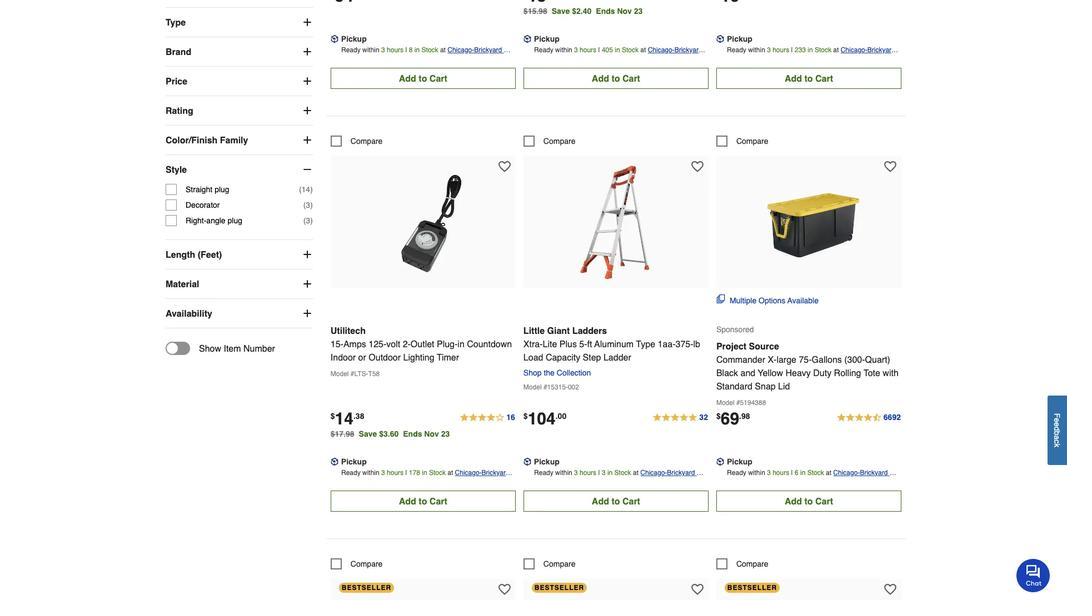 Task type: locate. For each thing, give the bounding box(es) containing it.
0 horizontal spatial type
[[166, 17, 186, 28]]

1 ) from the top
[[310, 185, 313, 194]]

2 vertical spatial (
[[303, 217, 306, 225]]

| for 6
[[792, 469, 793, 477]]

add for add to cart 'button' underneath ready within 3 hours | 6 in stock at chicago-brickyard lowe's
[[785, 496, 802, 507]]

178
[[409, 469, 420, 477]]

nov right $3.60 on the left
[[424, 430, 439, 439]]

1 vertical spatial model
[[524, 384, 542, 392]]

brickyard inside ready within 3 hours | 178 in stock at chicago-brickyard lowe's
[[482, 469, 510, 477]]

t58
[[368, 371, 380, 378]]

project source commander x-large 75-gallons (300-quart) black and yellow heavy duty rolling tote with standard snap lid image
[[748, 161, 871, 284]]

compare for '5013596545' element
[[351, 560, 383, 569]]

brickyard for ready within 3 hours | 6 in stock at chicago-brickyard lowe's
[[860, 469, 888, 477]]

countdown
[[467, 339, 512, 349]]

0 vertical spatial 14
[[302, 185, 310, 194]]

3551290 element
[[524, 559, 576, 570]]

32 button
[[652, 412, 709, 425]]

chicago- for ready within 3 hours | 405 in stock at chicago-brickyard lowe's
[[648, 46, 675, 54]]

#
[[351, 371, 354, 378], [544, 384, 547, 392], [737, 399, 740, 407]]

ends nov 23 element
[[596, 7, 647, 16], [403, 430, 454, 439]]

stock for 178
[[429, 469, 446, 477]]

002
[[568, 384, 579, 392]]

plus image for color/finish family
[[302, 135, 313, 146]]

2 horizontal spatial $
[[717, 412, 721, 421]]

5194388
[[740, 399, 766, 407]]

in inside ready within 3 hours | 233 in stock at chicago-brickyard lowe's
[[808, 46, 813, 54]]

hours inside ready within 3 hours | 6 in stock at chicago-brickyard lowe's
[[773, 469, 790, 477]]

add
[[399, 73, 416, 84], [592, 73, 609, 84], [785, 73, 802, 84], [399, 496, 416, 507], [592, 496, 609, 507], [785, 496, 802, 507]]

2 horizontal spatial bestseller
[[728, 585, 778, 592]]

ends nov 23 element for $15.98 save $2.40 ends nov 23
[[596, 7, 647, 16]]

brand
[[166, 47, 191, 57]]

1 vertical spatial #
[[544, 384, 547, 392]]

chicago-brickyard lowe's button for ready within 3 hours | 178 in stock at chicago-brickyard lowe's
[[455, 468, 516, 488]]

hours
[[387, 46, 404, 54], [580, 46, 597, 54], [773, 46, 790, 54], [387, 469, 404, 477], [580, 469, 597, 477], [773, 469, 790, 477]]

0 vertical spatial (
[[299, 185, 302, 194]]

1 horizontal spatial ends
[[596, 7, 615, 16]]

price
[[166, 76, 187, 86]]

4.5 stars image
[[837, 412, 902, 425]]

brickyard inside ready within 3 hours | 8 in stock at chicago-brickyard lowe's
[[474, 46, 502, 54]]

little giant ladders xtra-lite plus 5-ft aluminum type 1aa-375-lb load capacity step ladder image
[[555, 161, 678, 284]]

at inside ready within 3 hours | 233 in stock at chicago-brickyard lowe's
[[834, 46, 839, 54]]

e up d
[[1053, 418, 1062, 423]]

2 plus image from the top
[[302, 76, 313, 87]]

1 plus image from the top
[[302, 46, 313, 58]]

1 horizontal spatial $
[[524, 412, 528, 421]]

2 horizontal spatial model
[[717, 399, 735, 407]]

pickup image for ready within 3 hours | 178 in stock at chicago-brickyard lowe's
[[331, 458, 339, 466]]

at for 233
[[834, 46, 839, 54]]

stock for 6
[[808, 469, 824, 477]]

plus image inside length (feet) "button"
[[302, 249, 313, 261]]

3 plus image from the top
[[302, 308, 313, 319]]

lowe's inside ready within 3 hours | 6 in stock at chicago-brickyard lowe's
[[834, 481, 854, 488]]

0 horizontal spatial ends
[[403, 430, 422, 439]]

1 vertical spatial nov
[[424, 430, 439, 439]]

14 down minus image
[[302, 185, 310, 194]]

brickyard inside ready within 3 hours | 233 in stock at chicago-brickyard lowe's
[[868, 46, 896, 54]]

2 plus image from the top
[[302, 105, 313, 116]]

)
[[310, 185, 313, 194], [310, 201, 313, 210], [310, 217, 313, 225]]

compare for 5014300771 element
[[351, 137, 383, 146]]

125-
[[369, 339, 387, 349]]

k
[[1053, 444, 1062, 448]]

0 vertical spatial 23
[[634, 7, 643, 16]]

heart outline image
[[499, 161, 511, 173], [692, 161, 704, 173], [692, 584, 704, 596], [885, 584, 897, 596]]

chicago- inside ready within 3 hours | 178 in stock at chicago-brickyard lowe's
[[455, 469, 482, 477]]

cart for add to cart 'button' underneath ready within 3 hours | 178 in stock at chicago-brickyard lowe's
[[430, 496, 448, 507]]

0 vertical spatial nov
[[617, 7, 632, 16]]

angle
[[206, 217, 226, 225]]

0 vertical spatial save
[[552, 7, 570, 16]]

brickyard inside ready within 3 hours | 3 in stock at chicago-brickyard lowe's
[[667, 469, 695, 477]]

stock inside ready within 3 hours | 233 in stock at chicago-brickyard lowe's
[[815, 46, 832, 54]]

add down 405
[[592, 73, 609, 84]]

add to cart down ready within 3 hours | 6 in stock at chicago-brickyard lowe's
[[785, 496, 834, 507]]

1 vertical spatial ( 3 )
[[303, 217, 313, 225]]

1 ( 3 ) from the top
[[303, 201, 313, 210]]

plus image for material
[[302, 279, 313, 290]]

at inside ready within 3 hours | 405 in stock at chicago-brickyard lowe's
[[641, 46, 646, 54]]

0 vertical spatial plus image
[[302, 17, 313, 28]]

ready inside ready within 3 hours | 8 in stock at chicago-brickyard lowe's
[[341, 46, 361, 54]]

stock
[[422, 46, 438, 54], [622, 46, 639, 54], [815, 46, 832, 54], [429, 469, 446, 477], [615, 469, 631, 477], [808, 469, 824, 477]]

add for add to cart 'button' below ready within 3 hours | 405 in stock at chicago-brickyard lowe's
[[592, 73, 609, 84]]

cart down ready within 3 hours | 405 in stock at chicago-brickyard lowe's
[[623, 73, 641, 84]]

0 vertical spatial heart outline image
[[885, 161, 897, 173]]

| for 3
[[599, 469, 600, 477]]

cart down ready within 3 hours | 233 in stock at chicago-brickyard lowe's
[[816, 73, 834, 84]]

0 vertical spatial type
[[166, 17, 186, 28]]

or
[[358, 352, 366, 363]]

$ inside $ 104 .00
[[524, 412, 528, 421]]

giant
[[547, 326, 570, 336]]

pickup for ready within 3 hours | 3 in stock at chicago-brickyard lowe's
[[534, 458, 560, 467]]

1 horizontal spatial bestseller
[[535, 585, 585, 592]]

| inside ready within 3 hours | 3 in stock at chicago-brickyard lowe's
[[599, 469, 600, 477]]

hours inside ready within 3 hours | 233 in stock at chicago-brickyard lowe's
[[773, 46, 790, 54]]

| inside ready within 3 hours | 6 in stock at chicago-brickyard lowe's
[[792, 469, 793, 477]]

(
[[299, 185, 302, 194], [303, 201, 306, 210], [303, 217, 306, 225]]

3 $ from the left
[[717, 412, 721, 421]]

stock inside ready within 3 hours | 3 in stock at chicago-brickyard lowe's
[[615, 469, 631, 477]]

$ inside $ 69 .98
[[717, 412, 721, 421]]

commander
[[717, 355, 766, 365]]

$ for 14
[[331, 412, 335, 421]]

large
[[777, 355, 797, 365]]

( 3 ) for right-angle plug
[[303, 217, 313, 225]]

type
[[166, 17, 186, 28], [636, 339, 656, 349]]

shop the collection link
[[524, 369, 596, 378]]

2 $ from the left
[[524, 412, 528, 421]]

duty
[[814, 368, 832, 378]]

1 $ from the left
[[331, 412, 335, 421]]

1 horizontal spatial type
[[636, 339, 656, 349]]

model down indoor
[[331, 371, 349, 378]]

stock inside ready within 3 hours | 405 in stock at chicago-brickyard lowe's
[[622, 46, 639, 54]]

outlet
[[411, 339, 435, 349]]

model # 5194388
[[717, 399, 766, 407]]

bestseller down '3551290' 'element'
[[535, 585, 585, 592]]

decorator
[[186, 201, 220, 210]]

heavy
[[786, 368, 811, 378]]

cart down ready within 3 hours | 8 in stock at chicago-brickyard lowe's
[[430, 73, 448, 84]]

within for ready within 3 hours | 405 in stock at chicago-brickyard lowe's
[[556, 46, 573, 54]]

3 inside ready within 3 hours | 233 in stock at chicago-brickyard lowe's
[[767, 46, 771, 54]]

ready inside ready within 3 hours | 178 in stock at chicago-brickyard lowe's
[[341, 469, 361, 477]]

plug right straight at the left top of the page
[[215, 185, 229, 194]]

5014300771 element
[[331, 136, 383, 147]]

availability button
[[166, 299, 313, 328]]

brickyard for ready within 3 hours | 233 in stock at chicago-brickyard lowe's
[[868, 46, 896, 54]]

ready for ready within 3 hours | 178 in stock at chicago-brickyard lowe's
[[341, 469, 361, 477]]

0 horizontal spatial 23
[[441, 430, 450, 439]]

compare inside 5014114195 element
[[544, 137, 576, 146]]

lts-
[[354, 371, 368, 378]]

23 up ready within 3 hours | 405 in stock at chicago-brickyard lowe's
[[634, 7, 643, 16]]

# down 'the'
[[544, 384, 547, 392]]

add for add to cart 'button' underneath ready within 3 hours | 178 in stock at chicago-brickyard lowe's
[[399, 496, 416, 507]]

ready inside ready within 3 hours | 233 in stock at chicago-brickyard lowe's
[[727, 46, 747, 54]]

3 plus image from the top
[[302, 135, 313, 146]]

plus image for rating
[[302, 105, 313, 116]]

cart down ready within 3 hours | 6 in stock at chicago-brickyard lowe's
[[816, 496, 834, 507]]

hours for 178
[[387, 469, 404, 477]]

chicago- inside ready within 3 hours | 8 in stock at chicago-brickyard lowe's
[[448, 46, 474, 54]]

within inside ready within 3 hours | 8 in stock at chicago-brickyard lowe's
[[363, 46, 380, 54]]

e up "b"
[[1053, 423, 1062, 427]]

1 vertical spatial save
[[359, 430, 377, 439]]

actual price $104.00 element
[[524, 410, 567, 429]]

1 horizontal spatial nov
[[617, 7, 632, 16]]

2 vertical spatial #
[[737, 399, 740, 407]]

1 vertical spatial heart outline image
[[499, 584, 511, 596]]

lowe's for 178
[[455, 481, 476, 488]]

ready inside ready within 3 hours | 3 in stock at chicago-brickyard lowe's
[[534, 469, 554, 477]]

lowe's inside ready within 3 hours | 8 in stock at chicago-brickyard lowe's
[[448, 57, 468, 65]]

1 vertical spatial )
[[310, 201, 313, 210]]

pickup for ready within 3 hours | 6 in stock at chicago-brickyard lowe's
[[727, 458, 753, 467]]

add down ready within 3 hours | 6 in stock at chicago-brickyard lowe's
[[785, 496, 802, 507]]

69
[[721, 410, 740, 429]]

$17.98
[[331, 430, 355, 439]]

nov right $2.40
[[617, 7, 632, 16]]

save down .38
[[359, 430, 377, 439]]

| inside ready within 3 hours | 8 in stock at chicago-brickyard lowe's
[[406, 46, 407, 54]]

plug
[[215, 185, 229, 194], [228, 217, 242, 225]]

ready for ready within 3 hours | 8 in stock at chicago-brickyard lowe's
[[341, 46, 361, 54]]

1 vertical spatial 23
[[441, 430, 450, 439]]

cart for add to cart 'button' underneath ready within 3 hours | 8 in stock at chicago-brickyard lowe's
[[430, 73, 448, 84]]

| inside ready within 3 hours | 178 in stock at chicago-brickyard lowe's
[[406, 469, 407, 477]]

2 vertical spatial )
[[310, 217, 313, 225]]

.38
[[354, 412, 364, 421]]

ends nov 23 element right $2.40
[[596, 7, 647, 16]]

f
[[1053, 413, 1062, 418]]

$ right 32
[[717, 412, 721, 421]]

ready inside ready within 3 hours | 6 in stock at chicago-brickyard lowe's
[[727, 469, 747, 477]]

stock for 405
[[622, 46, 639, 54]]

aluminum
[[595, 339, 634, 349]]

brickyard inside ready within 3 hours | 405 in stock at chicago-brickyard lowe's
[[675, 46, 703, 54]]

ft
[[588, 339, 592, 349]]

heart outline image
[[885, 161, 897, 173], [499, 584, 511, 596]]

pickup for ready within 3 hours | 8 in stock at chicago-brickyard lowe's
[[341, 35, 367, 44]]

3 for ready within 3 hours | 3 in stock at chicago-brickyard lowe's
[[574, 469, 578, 477]]

1 horizontal spatial 14
[[335, 410, 354, 429]]

0 vertical spatial )
[[310, 185, 313, 194]]

pickup image for ready within 3 hours | 233 in stock at chicago-brickyard lowe's
[[717, 35, 725, 43]]

50146296 element
[[717, 559, 769, 570]]

within inside ready within 3 hours | 178 in stock at chicago-brickyard lowe's
[[363, 469, 380, 477]]

5 plus image from the top
[[302, 279, 313, 290]]

hours inside ready within 3 hours | 178 in stock at chicago-brickyard lowe's
[[387, 469, 404, 477]]

hours for 233
[[773, 46, 790, 54]]

ends nov 23 element right $3.60 on the left
[[403, 430, 454, 439]]

add to cart button down ready within 3 hours | 233 in stock at chicago-brickyard lowe's
[[717, 68, 902, 89]]

1 plus image from the top
[[302, 17, 313, 28]]

ready within 3 hours | 3 in stock at chicago-brickyard lowe's
[[534, 469, 697, 488]]

show
[[199, 344, 221, 354]]

compare inside 5013943287 "element"
[[737, 137, 769, 146]]

xtra-
[[524, 339, 543, 349]]

within inside ready within 3 hours | 3 in stock at chicago-brickyard lowe's
[[556, 469, 573, 477]]

plus image inside rating button
[[302, 105, 313, 116]]

5-
[[580, 339, 588, 349]]

length
[[166, 250, 195, 260]]

104
[[528, 410, 556, 429]]

compare inside '5013596545' element
[[351, 560, 383, 569]]

0 horizontal spatial model
[[331, 371, 349, 378]]

in for ready within 3 hours | 178 in stock at chicago-brickyard lowe's
[[422, 469, 427, 477]]

type inside button
[[166, 17, 186, 28]]

# up .98
[[737, 399, 740, 407]]

0 vertical spatial model
[[331, 371, 349, 378]]

0 horizontal spatial bestseller
[[342, 585, 392, 592]]

add to cart button down ready within 3 hours | 405 in stock at chicago-brickyard lowe's
[[524, 68, 709, 89]]

shop
[[524, 369, 542, 378]]

0 horizontal spatial 14
[[302, 185, 310, 194]]

2 vertical spatial plus image
[[302, 308, 313, 319]]

lowe's inside ready within 3 hours | 178 in stock at chicago-brickyard lowe's
[[455, 481, 476, 488]]

was price $17.98 element
[[331, 427, 359, 439]]

lowe's inside ready within 3 hours | 3 in stock at chicago-brickyard lowe's
[[641, 481, 661, 488]]

at inside ready within 3 hours | 6 in stock at chicago-brickyard lowe's
[[826, 469, 832, 477]]

compare inside 5014300771 element
[[351, 137, 383, 146]]

brickyard inside ready within 3 hours | 6 in stock at chicago-brickyard lowe's
[[860, 469, 888, 477]]

chicago- for ready within 3 hours | 3 in stock at chicago-brickyard lowe's
[[641, 469, 667, 477]]

chicago-brickyard lowe's button for ready within 3 hours | 6 in stock at chicago-brickyard lowe's
[[834, 468, 902, 488]]

$ up was price $17.98 element
[[331, 412, 335, 421]]

quart)
[[866, 355, 891, 365]]

savings save $3.60 element
[[359, 430, 454, 439]]

lighting
[[403, 352, 435, 363]]

3 ) from the top
[[310, 217, 313, 225]]

hours inside ready within 3 hours | 3 in stock at chicago-brickyard lowe's
[[580, 469, 597, 477]]

at inside ready within 3 hours | 3 in stock at chicago-brickyard lowe's
[[633, 469, 639, 477]]

add to cart button down ready within 3 hours | 178 in stock at chicago-brickyard lowe's
[[331, 491, 516, 512]]

ends right $3.60 on the left
[[403, 430, 422, 439]]

utilitech 15-amps 125-volt 2-outlet plug-in countdown indoor or outdoor lighting timer image
[[362, 161, 485, 284]]

brickyard for ready within 3 hours | 3 in stock at chicago-brickyard lowe's
[[667, 469, 695, 477]]

0 horizontal spatial save
[[359, 430, 377, 439]]

plus image
[[302, 46, 313, 58], [302, 76, 313, 87], [302, 135, 313, 146], [302, 249, 313, 261], [302, 279, 313, 290]]

( 3 )
[[303, 201, 313, 210], [303, 217, 313, 225]]

model up 69
[[717, 399, 735, 407]]

1 vertical spatial ends nov 23 element
[[403, 430, 454, 439]]

$2.40
[[572, 7, 592, 16]]

in inside ready within 3 hours | 405 in stock at chicago-brickyard lowe's
[[615, 46, 620, 54]]

plus image inside availability button
[[302, 308, 313, 319]]

in inside ready within 3 hours | 6 in stock at chicago-brickyard lowe's
[[801, 469, 806, 477]]

brickyard for ready within 3 hours | 8 in stock at chicago-brickyard lowe's
[[474, 46, 502, 54]]

1 vertical spatial type
[[636, 339, 656, 349]]

(feet)
[[198, 250, 222, 260]]

1 horizontal spatial ends nov 23 element
[[596, 7, 647, 16]]

stock inside ready within 3 hours | 8 in stock at chicago-brickyard lowe's
[[422, 46, 438, 54]]

1 horizontal spatial model
[[524, 384, 542, 392]]

add to cart button down ready within 3 hours | 3 in stock at chicago-brickyard lowe's at the bottom
[[524, 491, 709, 512]]

ends right $2.40
[[596, 7, 615, 16]]

in inside ready within 3 hours | 178 in stock at chicago-brickyard lowe's
[[422, 469, 427, 477]]

3 for ready within 3 hours | 6 in stock at chicago-brickyard lowe's
[[767, 469, 771, 477]]

color/finish family
[[166, 135, 248, 145]]

6
[[795, 469, 799, 477]]

1 vertical spatial plus image
[[302, 105, 313, 116]]

1 horizontal spatial 23
[[634, 7, 643, 16]]

in inside ready within 3 hours | 8 in stock at chicago-brickyard lowe's
[[415, 46, 420, 54]]

add to cart button
[[331, 68, 516, 89], [524, 68, 709, 89], [717, 68, 902, 89], [331, 491, 516, 512], [524, 491, 709, 512], [717, 491, 902, 512]]

model # lts-t58
[[331, 371, 380, 378]]

stock inside ready within 3 hours | 6 in stock at chicago-brickyard lowe's
[[808, 469, 824, 477]]

3 inside ready within 3 hours | 6 in stock at chicago-brickyard lowe's
[[767, 469, 771, 477]]

( for plug
[[299, 185, 302, 194]]

1 vertical spatial 14
[[335, 410, 354, 429]]

brickyard
[[474, 46, 502, 54], [675, 46, 703, 54], [868, 46, 896, 54], [482, 469, 510, 477], [667, 469, 695, 477], [860, 469, 888, 477]]

plug right angle
[[228, 217, 242, 225]]

within inside ready within 3 hours | 6 in stock at chicago-brickyard lowe's
[[749, 469, 766, 477]]

type up brand
[[166, 17, 186, 28]]

compare inside the 50146296 element
[[737, 560, 769, 569]]

# for 5194388
[[737, 399, 740, 407]]

within inside ready within 3 hours | 405 in stock at chicago-brickyard lowe's
[[556, 46, 573, 54]]

chicago- inside ready within 3 hours | 405 in stock at chicago-brickyard lowe's
[[648, 46, 675, 54]]

within inside ready within 3 hours | 233 in stock at chicago-brickyard lowe's
[[749, 46, 766, 54]]

add down '178'
[[399, 496, 416, 507]]

in inside ready within 3 hours | 3 in stock at chicago-brickyard lowe's
[[608, 469, 613, 477]]

type left 1aa-
[[636, 339, 656, 349]]

1 vertical spatial ends
[[403, 430, 422, 439]]

hours inside ready within 3 hours | 405 in stock at chicago-brickyard lowe's
[[580, 46, 597, 54]]

tote
[[864, 368, 881, 378]]

23 for $15.98 save $2.40 ends nov 23
[[634, 7, 643, 16]]

ready inside ready within 3 hours | 405 in stock at chicago-brickyard lowe's
[[534, 46, 554, 54]]

compare
[[351, 137, 383, 146], [544, 137, 576, 146], [737, 137, 769, 146], [351, 560, 383, 569], [544, 560, 576, 569], [737, 560, 769, 569]]

compare for 5013943287 "element"
[[737, 137, 769, 146]]

at for 405
[[641, 46, 646, 54]]

1aa-
[[658, 339, 676, 349]]

3 inside ready within 3 hours | 178 in stock at chicago-brickyard lowe's
[[381, 469, 385, 477]]

at for 178
[[448, 469, 453, 477]]

pickup for ready within 3 hours | 405 in stock at chicago-brickyard lowe's
[[534, 35, 560, 44]]

$ 69 .98
[[717, 410, 750, 429]]

add down 233
[[785, 73, 802, 84]]

2 bestseller from the left
[[535, 585, 585, 592]]

0 vertical spatial ( 3 )
[[303, 201, 313, 210]]

gallons
[[812, 355, 842, 365]]

nov
[[617, 7, 632, 16], [424, 430, 439, 439]]

cart down ready within 3 hours | 3 in stock at chicago-brickyard lowe's at the bottom
[[623, 496, 641, 507]]

bestseller down the 50146296 element
[[728, 585, 778, 592]]

at inside ready within 3 hours | 8 in stock at chicago-brickyard lowe's
[[440, 46, 446, 54]]

# down indoor
[[351, 371, 354, 378]]

in for ready within 3 hours | 3 in stock at chicago-brickyard lowe's
[[608, 469, 613, 477]]

chicago- inside ready within 3 hours | 3 in stock at chicago-brickyard lowe's
[[641, 469, 667, 477]]

lowe's inside ready within 3 hours | 233 in stock at chicago-brickyard lowe's
[[841, 57, 862, 65]]

233
[[795, 46, 806, 54]]

compare for '3551290' 'element'
[[544, 560, 576, 569]]

( for angle
[[303, 217, 306, 225]]

pickup for ready within 3 hours | 233 in stock at chicago-brickyard lowe's
[[727, 35, 753, 44]]

hours for 3
[[580, 469, 597, 477]]

(300-
[[845, 355, 866, 365]]

$ right 16 on the bottom left of the page
[[524, 412, 528, 421]]

pickup image
[[717, 35, 725, 43], [331, 458, 339, 466], [717, 458, 725, 466]]

0 horizontal spatial ends nov 23 element
[[403, 430, 454, 439]]

indoor
[[331, 352, 356, 363]]

5013943287 element
[[717, 136, 769, 147]]

hours for 8
[[387, 46, 404, 54]]

add down ready within 3 hours | 3 in stock at chicago-brickyard lowe's at the bottom
[[592, 496, 609, 507]]

chicago-brickyard lowe's button for ready within 3 hours | 8 in stock at chicago-brickyard lowe's
[[448, 45, 516, 65]]

plus image
[[302, 17, 313, 28], [302, 105, 313, 116], [302, 308, 313, 319]]

f e e d b a c k
[[1053, 413, 1062, 448]]

model down shop
[[524, 384, 542, 392]]

plus image inside type button
[[302, 17, 313, 28]]

0 horizontal spatial #
[[351, 371, 354, 378]]

chicago- inside ready within 3 hours | 233 in stock at chicago-brickyard lowe's
[[841, 46, 868, 54]]

$ for 69
[[717, 412, 721, 421]]

at inside ready within 3 hours | 178 in stock at chicago-brickyard lowe's
[[448, 469, 453, 477]]

add down ready within 3 hours | 8 in stock at chicago-brickyard lowe's
[[399, 73, 416, 84]]

material
[[166, 279, 199, 289]]

bestseller down '5013596545' element
[[342, 585, 392, 592]]

23 up ready within 3 hours | 178 in stock at chicago-brickyard lowe's
[[441, 430, 450, 439]]

375-
[[676, 339, 694, 349]]

14 up $17.98
[[335, 410, 354, 429]]

2 vertical spatial model
[[717, 399, 735, 407]]

to down ready within 3 hours | 3 in stock at chicago-brickyard lowe's at the bottom
[[612, 496, 620, 507]]

1 horizontal spatial #
[[544, 384, 547, 392]]

save left $2.40
[[552, 7, 570, 16]]

right-
[[186, 217, 207, 225]]

to down ready within 3 hours | 6 in stock at chicago-brickyard lowe's
[[805, 496, 813, 507]]

| for 233
[[792, 46, 793, 54]]

4 plus image from the top
[[302, 249, 313, 261]]

0 horizontal spatial nov
[[424, 430, 439, 439]]

compare inside '3551290' 'element'
[[544, 560, 576, 569]]

| for 8
[[406, 46, 407, 54]]

0 horizontal spatial heart outline image
[[499, 584, 511, 596]]

chicago-brickyard lowe's button for ready within 3 hours | 405 in stock at chicago-brickyard lowe's
[[648, 45, 709, 65]]

cart for add to cart 'button' underneath ready within 3 hours | 6 in stock at chicago-brickyard lowe's
[[816, 496, 834, 507]]

0 vertical spatial #
[[351, 371, 354, 378]]

in
[[415, 46, 420, 54], [615, 46, 620, 54], [808, 46, 813, 54], [458, 339, 465, 349], [422, 469, 427, 477], [608, 469, 613, 477], [801, 469, 806, 477]]

chicago- inside ready within 3 hours | 6 in stock at chicago-brickyard lowe's
[[834, 469, 860, 477]]

lowe's
[[448, 57, 468, 65], [648, 57, 669, 65], [841, 57, 862, 65], [455, 481, 476, 488], [641, 481, 661, 488], [834, 481, 854, 488]]

$ inside the $ 14 .38
[[331, 412, 335, 421]]

lowe's inside ready within 3 hours | 405 in stock at chicago-brickyard lowe's
[[648, 57, 669, 65]]

hours inside ready within 3 hours | 8 in stock at chicago-brickyard lowe's
[[387, 46, 404, 54]]

utilitech
[[331, 326, 366, 336]]

plus image inside material button
[[302, 279, 313, 290]]

2 horizontal spatial #
[[737, 399, 740, 407]]

3 inside ready within 3 hours | 405 in stock at chicago-brickyard lowe's
[[574, 46, 578, 54]]

1 horizontal spatial save
[[552, 7, 570, 16]]

add to cart down ready within 3 hours | 405 in stock at chicago-brickyard lowe's
[[592, 73, 641, 84]]

cart down ready within 3 hours | 178 in stock at chicago-brickyard lowe's
[[430, 496, 448, 507]]

stock for 3
[[615, 469, 631, 477]]

| inside ready within 3 hours | 405 in stock at chicago-brickyard lowe's
[[599, 46, 600, 54]]

stock inside ready within 3 hours | 178 in stock at chicago-brickyard lowe's
[[429, 469, 446, 477]]

cart for add to cart 'button' below ready within 3 hours | 405 in stock at chicago-brickyard lowe's
[[623, 73, 641, 84]]

0 horizontal spatial $
[[331, 412, 335, 421]]

chicago- for ready within 3 hours | 233 in stock at chicago-brickyard lowe's
[[841, 46, 868, 54]]

2 ( 3 ) from the top
[[303, 217, 313, 225]]

5013596545 element
[[331, 559, 383, 570]]

timer
[[437, 352, 459, 363]]

3 inside ready within 3 hours | 8 in stock at chicago-brickyard lowe's
[[381, 46, 385, 54]]

3 for ready within 3 hours | 405 in stock at chicago-brickyard lowe's
[[574, 46, 578, 54]]

1 vertical spatial (
[[303, 201, 306, 210]]

0 vertical spatial ends nov 23 element
[[596, 7, 647, 16]]

ready for ready within 3 hours | 3 in stock at chicago-brickyard lowe's
[[534, 469, 554, 477]]

| inside ready within 3 hours | 233 in stock at chicago-brickyard lowe's
[[792, 46, 793, 54]]

add to cart button down ready within 3 hours | 8 in stock at chicago-brickyard lowe's
[[331, 68, 516, 89]]

ready within 3 hours | 405 in stock at chicago-brickyard lowe's
[[534, 46, 705, 65]]

0 vertical spatial ends
[[596, 7, 615, 16]]

source
[[749, 341, 780, 352]]

chicago-brickyard lowe's button
[[448, 45, 516, 65], [648, 45, 709, 65], [841, 45, 902, 65], [455, 468, 516, 488], [641, 468, 709, 488], [834, 468, 902, 488]]

add to cart down ready within 3 hours | 3 in stock at chicago-brickyard lowe's at the bottom
[[592, 496, 641, 507]]

pickup image
[[331, 35, 339, 43], [524, 35, 532, 43], [524, 458, 532, 466]]

plus image inside the color/finish family button
[[302, 135, 313, 146]]

yellow
[[758, 368, 784, 378]]

plus image inside brand button
[[302, 46, 313, 58]]

plus image inside price button
[[302, 76, 313, 87]]



Task type: describe. For each thing, give the bounding box(es) containing it.
f e e d b a c k button
[[1048, 396, 1068, 465]]

brickyard for ready within 3 hours | 178 in stock at chicago-brickyard lowe's
[[482, 469, 510, 477]]

add for add to cart 'button' underneath ready within 3 hours | 3 in stock at chicago-brickyard lowe's at the bottom
[[592, 496, 609, 507]]

( 14 )
[[299, 185, 313, 194]]

type button
[[166, 8, 313, 37]]

add to cart down ready within 3 hours | 233 in stock at chicago-brickyard lowe's
[[785, 73, 834, 84]]

within for ready within 3 hours | 3 in stock at chicago-brickyard lowe's
[[556, 469, 573, 477]]

plus image for availability
[[302, 308, 313, 319]]

model for model # lts-t58
[[331, 371, 349, 378]]

plus
[[560, 339, 577, 349]]

black
[[717, 368, 739, 378]]

1 horizontal spatial heart outline image
[[885, 161, 897, 173]]

a
[[1053, 436, 1062, 440]]

project
[[717, 341, 747, 352]]

straight plug
[[186, 185, 229, 194]]

6692 button
[[837, 412, 902, 425]]

in for ready within 3 hours | 6 in stock at chicago-brickyard lowe's
[[801, 469, 806, 477]]

brand button
[[166, 38, 313, 66]]

pickup image for ready within 3 hours | 3 in stock at chicago-brickyard lowe's
[[524, 458, 532, 466]]

amps
[[344, 339, 366, 349]]

standard
[[717, 381, 753, 392]]

project source commander x-large 75-gallons (300-quart) black and yellow heavy duty rolling tote with standard snap lid
[[717, 341, 899, 392]]

add to cart down ready within 3 hours | 8 in stock at chicago-brickyard lowe's
[[399, 73, 448, 84]]

# for 15315-002
[[544, 384, 547, 392]]

capacity
[[546, 352, 581, 363]]

plus image for brand
[[302, 46, 313, 58]]

within for ready within 3 hours | 233 in stock at chicago-brickyard lowe's
[[749, 46, 766, 54]]

5014114195 element
[[524, 136, 576, 147]]

lb
[[694, 339, 701, 349]]

plus image for price
[[302, 76, 313, 87]]

ladders
[[573, 326, 607, 336]]

at for 8
[[440, 46, 446, 54]]

family
[[220, 135, 248, 145]]

little giant ladders xtra-lite plus 5-ft aluminum type 1aa-375-lb load capacity step ladder
[[524, 326, 701, 363]]

# for lts-t58
[[351, 371, 354, 378]]

savings save $2.40 element
[[552, 7, 647, 16]]

to down ready within 3 hours | 405 in stock at chicago-brickyard lowe's
[[612, 73, 620, 84]]

ready for ready within 3 hours | 405 in stock at chicago-brickyard lowe's
[[534, 46, 554, 54]]

rating button
[[166, 96, 313, 125]]

chat invite button image
[[1017, 559, 1051, 593]]

brickyard for ready within 3 hours | 405 in stock at chicago-brickyard lowe's
[[675, 46, 703, 54]]

14 for $ 14 .38
[[335, 410, 354, 429]]

4 stars image
[[459, 412, 516, 425]]

rolling
[[834, 368, 862, 378]]

sponsored
[[717, 325, 754, 334]]

item
[[224, 344, 241, 354]]

minus image
[[302, 164, 313, 175]]

snap
[[755, 381, 776, 392]]

to down ready within 3 hours | 8 in stock at chicago-brickyard lowe's
[[419, 73, 427, 84]]

32
[[700, 413, 708, 422]]

hours for 405
[[580, 46, 597, 54]]

compare for 5014114195 element
[[544, 137, 576, 146]]

actual price $14.38 element
[[331, 410, 364, 429]]

$ 14 .38
[[331, 410, 364, 429]]

.98
[[740, 412, 750, 421]]

1 vertical spatial plug
[[228, 217, 242, 225]]

14 for ( 14 )
[[302, 185, 310, 194]]

outdoor
[[369, 352, 401, 363]]

lowe's for 6
[[834, 481, 854, 488]]

ready within 3 hours | 8 in stock at chicago-brickyard lowe's
[[341, 46, 504, 65]]

.00
[[556, 412, 567, 421]]

chicago- for ready within 3 hours | 178 in stock at chicago-brickyard lowe's
[[455, 469, 482, 477]]

step
[[583, 352, 601, 363]]

add for add to cart 'button' underneath ready within 3 hours | 8 in stock at chicago-brickyard lowe's
[[399, 73, 416, 84]]

2 ) from the top
[[310, 201, 313, 210]]

0 vertical spatial plug
[[215, 185, 229, 194]]

actual price $69.98 element
[[717, 410, 750, 429]]

1 e from the top
[[1053, 418, 1062, 423]]

stock for 8
[[422, 46, 438, 54]]

shop the collection
[[524, 369, 591, 378]]

within for ready within 3 hours | 178 in stock at chicago-brickyard lowe's
[[363, 469, 380, 477]]

available
[[788, 297, 819, 305]]

$15.98 save $2.40 ends nov 23
[[524, 7, 643, 16]]

in for ready within 3 hours | 405 in stock at chicago-brickyard lowe's
[[615, 46, 620, 54]]

add to cart button down ready within 3 hours | 6 in stock at chicago-brickyard lowe's
[[717, 491, 902, 512]]

2-
[[403, 339, 411, 349]]

price button
[[166, 67, 313, 96]]

ready within 3 hours | 6 in stock at chicago-brickyard lowe's
[[727, 469, 890, 488]]

chicago- for ready within 3 hours | 8 in stock at chicago-brickyard lowe's
[[448, 46, 474, 54]]

6692
[[884, 413, 901, 422]]

) for angle
[[310, 217, 313, 225]]

| for 178
[[406, 469, 407, 477]]

add for add to cart 'button' under ready within 3 hours | 233 in stock at chicago-brickyard lowe's
[[785, 73, 802, 84]]

in for ready within 3 hours | 233 in stock at chicago-brickyard lowe's
[[808, 46, 813, 54]]

pickup for ready within 3 hours | 178 in stock at chicago-brickyard lowe's
[[341, 458, 367, 467]]

$17.98 save $3.60 ends nov 23
[[331, 430, 450, 439]]

plus image for type
[[302, 17, 313, 28]]

lowe's for 233
[[841, 57, 862, 65]]

length (feet)
[[166, 250, 222, 260]]

add to cart down ready within 3 hours | 178 in stock at chicago-brickyard lowe's
[[399, 496, 448, 507]]

in inside utilitech 15-amps 125-volt 2-outlet plug-in countdown indoor or outdoor lighting timer
[[458, 339, 465, 349]]

2 e from the top
[[1053, 423, 1062, 427]]

ends for $3.60
[[403, 430, 422, 439]]

75-
[[799, 355, 812, 365]]

3 for ready within 3 hours | 178 in stock at chicago-brickyard lowe's
[[381, 469, 385, 477]]

| for 405
[[599, 46, 600, 54]]

16
[[507, 413, 515, 422]]

utilitech 15-amps 125-volt 2-outlet plug-in countdown indoor or outdoor lighting timer
[[331, 326, 512, 363]]

to down ready within 3 hours | 178 in stock at chicago-brickyard lowe's
[[419, 496, 427, 507]]

chicago-brickyard lowe's button for ready within 3 hours | 3 in stock at chicago-brickyard lowe's
[[641, 468, 709, 488]]

model for model # 15315-002
[[524, 384, 542, 392]]

the
[[544, 369, 555, 378]]

multiple options available link
[[717, 295, 819, 307]]

stock for 233
[[815, 46, 832, 54]]

nov for $15.98 save $2.40 ends nov 23
[[617, 7, 632, 16]]

in for ready within 3 hours | 8 in stock at chicago-brickyard lowe's
[[415, 46, 420, 54]]

3 for ready within 3 hours | 233 in stock at chicago-brickyard lowe's
[[767, 46, 771, 54]]

ready for ready within 3 hours | 233 in stock at chicago-brickyard lowe's
[[727, 46, 747, 54]]

15-
[[331, 339, 344, 349]]

hours for 6
[[773, 469, 790, 477]]

3 bestseller from the left
[[728, 585, 778, 592]]

ladder
[[604, 352, 632, 363]]

nov for $17.98 save $3.60 ends nov 23
[[424, 430, 439, 439]]

cart for add to cart 'button' underneath ready within 3 hours | 3 in stock at chicago-brickyard lowe's at the bottom
[[623, 496, 641, 507]]

at for 6
[[826, 469, 832, 477]]

load
[[524, 352, 544, 363]]

was price $15.98 element
[[524, 4, 552, 16]]

save for save $3.60
[[359, 430, 377, 439]]

x-
[[768, 355, 777, 365]]

23 for $17.98 save $3.60 ends nov 23
[[441, 430, 450, 439]]

model # 15315-002
[[524, 384, 579, 392]]

chicago-brickyard lowe's button for ready within 3 hours | 233 in stock at chicago-brickyard lowe's
[[841, 45, 902, 65]]

plug-
[[437, 339, 458, 349]]

multiple options available
[[730, 297, 819, 305]]

1 bestseller from the left
[[342, 585, 392, 592]]

pickup image for ready within 3 hours | 405 in stock at chicago-brickyard lowe's
[[524, 35, 532, 43]]

16 button
[[459, 412, 516, 425]]

color/finish
[[166, 135, 218, 145]]

volt
[[387, 339, 400, 349]]

straight
[[186, 185, 213, 194]]

3 for ready within 3 hours | 8 in stock at chicago-brickyard lowe's
[[381, 46, 385, 54]]

( 3 ) for decorator
[[303, 201, 313, 210]]

length (feet) button
[[166, 240, 313, 269]]

$ for 104
[[524, 412, 528, 421]]

lid
[[779, 381, 790, 392]]

lite
[[543, 339, 557, 349]]

ready for ready within 3 hours | 6 in stock at chicago-brickyard lowe's
[[727, 469, 747, 477]]

to down ready within 3 hours | 233 in stock at chicago-brickyard lowe's
[[805, 73, 813, 84]]

d
[[1053, 427, 1062, 431]]

15315-
[[547, 384, 568, 392]]

lowe's for 8
[[448, 57, 468, 65]]

ends for $2.40
[[596, 7, 615, 16]]

show item number element
[[166, 342, 275, 356]]

pickup image for ready within 3 hours | 6 in stock at chicago-brickyard lowe's
[[717, 458, 725, 466]]

within for ready within 3 hours | 6 in stock at chicago-brickyard lowe's
[[749, 469, 766, 477]]

405
[[602, 46, 613, 54]]

right-angle plug
[[186, 217, 242, 225]]

cart for add to cart 'button' under ready within 3 hours | 233 in stock at chicago-brickyard lowe's
[[816, 73, 834, 84]]

$ 104 .00
[[524, 410, 567, 429]]

with
[[883, 368, 899, 378]]

within for ready within 3 hours | 8 in stock at chicago-brickyard lowe's
[[363, 46, 380, 54]]

save for save $2.40
[[552, 7, 570, 16]]

show item number
[[199, 344, 275, 354]]

5 stars image
[[652, 412, 709, 425]]

number
[[244, 344, 275, 354]]

b
[[1053, 431, 1062, 436]]

type inside little giant ladders xtra-lite plus 5-ft aluminum type 1aa-375-lb load capacity step ladder
[[636, 339, 656, 349]]

multiple
[[730, 297, 757, 305]]

compare for the 50146296 element
[[737, 560, 769, 569]]



Task type: vqa. For each thing, say whether or not it's contained in the screenshot.
. in $ 181 . 11
no



